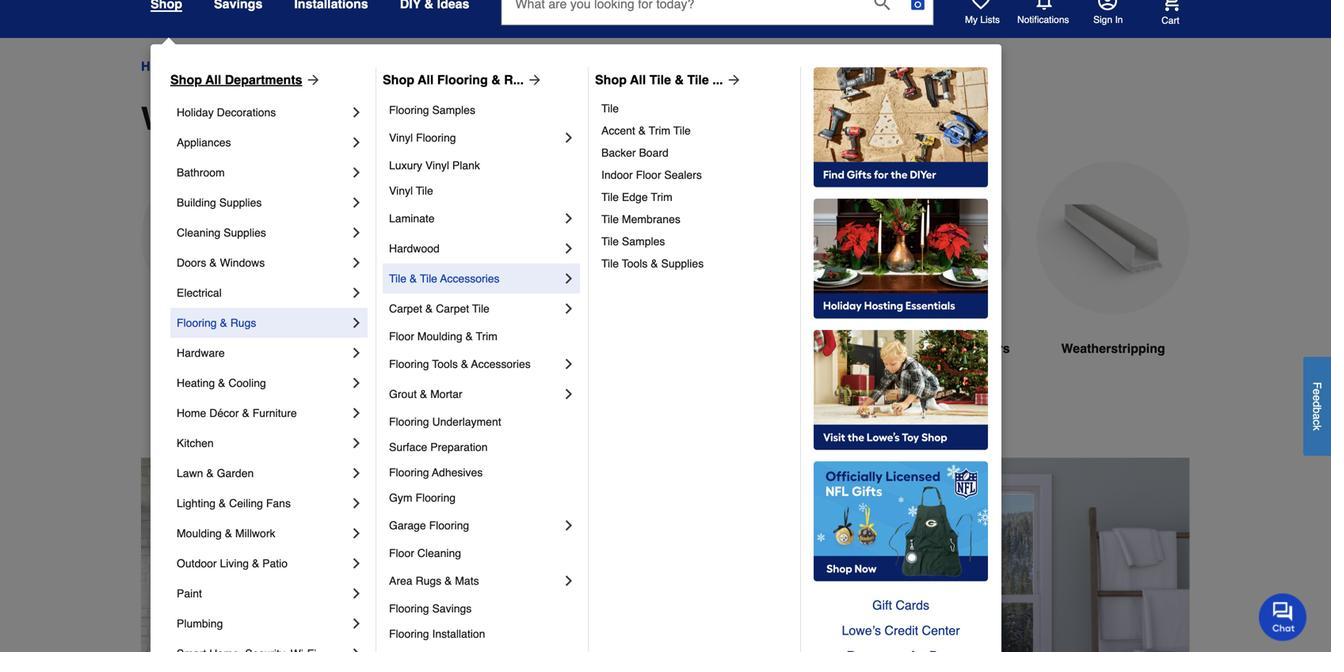 Task type: vqa. For each thing, say whether or not it's contained in the screenshot.
the Order
no



Task type: describe. For each thing, give the bounding box(es) containing it.
holiday decorations
[[177, 106, 276, 119]]

garage doors & openers link
[[857, 162, 1011, 397]]

1 horizontal spatial rugs
[[416, 575, 441, 588]]

lowe's home improvement lists image
[[971, 0, 990, 10]]

lighting & ceiling fans
[[177, 498, 291, 510]]

supplies inside tile tools & supplies link
[[661, 257, 704, 270]]

1 e from the top
[[1311, 389, 1324, 395]]

tile membranes
[[601, 213, 680, 226]]

ceiling
[[229, 498, 263, 510]]

& inside outdoor living & patio link
[[252, 558, 259, 570]]

accessories for tile & tile accessories
[[440, 273, 500, 285]]

my lists
[[965, 14, 1000, 25]]

building supplies
[[177, 196, 262, 209]]

tile tools & supplies link
[[601, 253, 789, 275]]

windows inside doors & windows link
[[220, 257, 265, 269]]

millwork
[[235, 528, 275, 540]]

chevron right image for hardwood
[[561, 241, 577, 257]]

moulding & millwork link
[[177, 519, 349, 549]]

...
[[712, 72, 723, 87]]

chevron right image for doors & windows
[[349, 255, 364, 271]]

lawn & garden link
[[177, 459, 349, 489]]

exterior doors link
[[141, 162, 295, 397]]

appliances
[[177, 136, 231, 149]]

c
[[1311, 420, 1324, 425]]

tile samples
[[601, 235, 665, 248]]

tile up tile samples on the left
[[601, 213, 619, 226]]

chevron right image for plumbing
[[349, 616, 364, 632]]

heating
[[177, 377, 215, 390]]

gym flooring
[[389, 492, 456, 505]]

a blue chamberlain garage door opener with two white light panels. image
[[857, 162, 1011, 315]]

flooring savings
[[389, 603, 472, 616]]

& inside carpet & carpet tile link
[[425, 303, 433, 315]]

patio
[[262, 558, 288, 570]]

chevron right image for area rugs & mats
[[561, 574, 577, 589]]

hardwood link
[[389, 234, 561, 264]]

vinyl flooring
[[389, 132, 456, 144]]

flooring underlayment link
[[389, 410, 577, 435]]

f e e d b a c k button
[[1303, 357, 1331, 456]]

tile up floor moulding & trim link
[[472, 303, 490, 315]]

chevron right image for kitchen
[[349, 436, 364, 452]]

lawn
[[177, 467, 203, 480]]

floor cleaning
[[389, 547, 461, 560]]

tile link
[[601, 97, 789, 120]]

electrical link
[[177, 278, 349, 308]]

doors up flooring tools & accessories
[[402, 341, 439, 356]]

tools for tile
[[622, 257, 648, 270]]

lowe's
[[842, 624, 881, 639]]

& inside "garage doors & openers" link
[[946, 341, 955, 356]]

chevron right image for cleaning supplies
[[349, 225, 364, 241]]

bathroom link
[[177, 158, 349, 188]]

a black double-hung window with six panes. image
[[499, 162, 653, 315]]

chevron right image for lighting & ceiling fans
[[349, 496, 364, 512]]

a white three-panel, craftsman-style, prehung interior door with doorframe and hinges. image
[[320, 162, 474, 315]]

floor inside the indoor floor sealers link
[[636, 169, 661, 181]]

building
[[177, 196, 216, 209]]

indoor
[[601, 169, 633, 181]]

backer board
[[601, 147, 669, 159]]

paint
[[177, 588, 202, 601]]

shop for shop all tile & tile ...
[[595, 72, 627, 87]]

flooring down flooring adhesives on the bottom left of the page
[[416, 492, 456, 505]]

a
[[1311, 414, 1324, 420]]

lowe's credit center link
[[814, 619, 988, 644]]

chevron right image for flooring tools & accessories
[[561, 357, 577, 372]]

1 vertical spatial windows & doors
[[141, 101, 412, 137]]

floor moulding & trim
[[389, 330, 498, 343]]

flooring tools & accessories link
[[389, 349, 561, 380]]

shop all tile & tile ...
[[595, 72, 723, 87]]

search image
[[874, 0, 890, 10]]

& inside tile tools & supplies link
[[651, 257, 658, 270]]

tile up carpet & carpet tile
[[420, 273, 437, 285]]

shop for shop all departments
[[170, 72, 202, 87]]

garden
[[217, 467, 254, 480]]

décor
[[209, 407, 239, 420]]

lawn & garden
[[177, 467, 254, 480]]

& inside tile & tile accessories link
[[410, 273, 417, 285]]

chevron right image for holiday decorations
[[349, 105, 364, 120]]

edge
[[622, 191, 648, 204]]

garage for garage doors & openers
[[858, 341, 902, 356]]

flooring down "interior doors" at left
[[389, 358, 429, 371]]

k
[[1311, 425, 1324, 431]]

a barn door with a brown frame, three frosted glass panels, black hardware and a black track. image
[[678, 162, 832, 315]]

& inside 'accent & trim tile' link
[[638, 124, 646, 137]]

accessories for flooring tools & accessories
[[471, 358, 531, 371]]

savings
[[432, 603, 472, 616]]

chevron right image for appliances
[[349, 135, 364, 151]]

shop all departments link
[[170, 71, 321, 90]]

furniture
[[253, 407, 297, 420]]

doors up electrical
[[177, 257, 206, 269]]

& inside doors & windows link
[[209, 257, 217, 269]]

tile up accent
[[601, 102, 619, 115]]

doors up luxury
[[320, 101, 412, 137]]

& inside windows & doors link
[[245, 59, 254, 74]]

building supplies link
[[177, 188, 349, 218]]

area
[[389, 575, 412, 588]]

flooring up luxury vinyl plank
[[416, 132, 456, 144]]

officially licensed n f l gifts. shop now. image
[[814, 462, 988, 582]]

home for home décor & furniture
[[177, 407, 206, 420]]

& inside flooring & rugs link
[[220, 317, 227, 330]]

1 carpet from the left
[[389, 303, 422, 315]]

lowe's credit center
[[842, 624, 960, 639]]

sign in
[[1093, 14, 1123, 25]]

carpet & carpet tile link
[[389, 294, 561, 324]]

& inside shop all flooring & r... "link"
[[491, 72, 501, 87]]

0 vertical spatial rugs
[[230, 317, 256, 330]]

2 e from the top
[[1311, 395, 1324, 401]]

all for tile
[[630, 72, 646, 87]]

tile down tile membranes
[[601, 235, 619, 248]]

flooring underlayment
[[389, 416, 501, 429]]

plumbing link
[[177, 609, 349, 639]]

grout
[[389, 388, 417, 401]]

area rugs & mats link
[[389, 566, 561, 597]]

home décor & furniture
[[177, 407, 297, 420]]

heating & cooling
[[177, 377, 266, 390]]

weatherstripping
[[1061, 341, 1165, 356]]

chevron right image for bathroom
[[349, 165, 364, 181]]

gym
[[389, 492, 412, 505]]

visit the lowe's toy shop. image
[[814, 330, 988, 451]]

& inside the moulding & millwork link
[[225, 528, 232, 540]]

windows inside windows & doors link
[[190, 59, 242, 74]]

hardware link
[[177, 338, 349, 368]]

lowe's home improvement cart image
[[1162, 0, 1181, 11]]

vinyl for vinyl tile
[[389, 185, 413, 197]]

cart button
[[1139, 0, 1181, 27]]

cleaning supplies link
[[177, 218, 349, 248]]

gift cards link
[[814, 593, 988, 619]]

shop for shop all flooring & r...
[[383, 72, 414, 87]]

holiday decorations link
[[177, 97, 349, 128]]

cooling
[[228, 377, 266, 390]]

flooring up surface
[[389, 416, 429, 429]]

garage for garage flooring
[[389, 520, 426, 532]]

tile & tile accessories
[[389, 273, 500, 285]]

lighting
[[177, 498, 216, 510]]

doors down flooring & rugs link
[[225, 341, 262, 356]]

moulding & millwork
[[177, 528, 275, 540]]

tile up the backer board 'link'
[[673, 124, 691, 137]]

chevron right image for laminate
[[561, 211, 577, 227]]

windows link
[[499, 162, 653, 397]]

advertisement region
[[141, 458, 1190, 653]]

backer board link
[[601, 142, 789, 164]]

floor cleaning link
[[389, 541, 577, 566]]

home link
[[141, 57, 176, 76]]

board
[[639, 147, 669, 159]]

& inside home décor & furniture "link"
[[242, 407, 249, 420]]

flooring up floor cleaning
[[429, 520, 469, 532]]



Task type: locate. For each thing, give the bounding box(es) containing it.
rugs
[[230, 317, 256, 330], [416, 575, 441, 588]]

all
[[205, 72, 221, 87], [418, 72, 434, 87], [630, 72, 646, 87]]

f
[[1311, 382, 1324, 389]]

chevron right image
[[561, 130, 577, 146], [561, 241, 577, 257], [561, 301, 577, 317], [561, 357, 577, 372], [349, 376, 364, 391], [561, 387, 577, 402], [349, 406, 364, 422], [349, 436, 364, 452], [349, 466, 364, 482], [349, 496, 364, 512]]

& inside floor moulding & trim link
[[465, 330, 473, 343]]

grout & mortar link
[[389, 380, 561, 410]]

accessories down floor moulding & trim link
[[471, 358, 531, 371]]

home for home
[[141, 59, 176, 74]]

& left millwork
[[225, 528, 232, 540]]

2 vertical spatial floor
[[389, 547, 414, 560]]

2 horizontal spatial all
[[630, 72, 646, 87]]

floor for floor cleaning
[[389, 547, 414, 560]]

& inside the shop all tile & tile ... link
[[675, 72, 684, 87]]

& inside heating & cooling link
[[218, 377, 225, 390]]

luxury
[[389, 159, 422, 172]]

0 vertical spatial accessories
[[440, 273, 500, 285]]

& up decorations
[[245, 59, 254, 74]]

surface preparation link
[[389, 435, 577, 460]]

2 horizontal spatial shop
[[595, 72, 627, 87]]

preparation
[[430, 441, 488, 454]]

1 vertical spatial samples
[[622, 235, 665, 248]]

& up 'grout & mortar' link
[[461, 358, 468, 371]]

my lists link
[[965, 0, 1000, 26]]

shop all flooring & r... link
[[383, 71, 543, 90]]

moulding up outdoor
[[177, 528, 222, 540]]

0 horizontal spatial rugs
[[230, 317, 256, 330]]

0 horizontal spatial garage
[[389, 520, 426, 532]]

chat invite button image
[[1259, 594, 1307, 642]]

flooring inside "link"
[[437, 72, 488, 87]]

laminate
[[389, 212, 435, 225]]

shop up flooring samples
[[383, 72, 414, 87]]

find gifts for the diyer. image
[[814, 67, 988, 188]]

0 horizontal spatial tools
[[432, 358, 458, 371]]

flooring installation link
[[389, 622, 577, 647]]

floor down carpet & carpet tile
[[389, 330, 414, 343]]

accent & trim tile link
[[601, 120, 789, 142]]

adhesives
[[432, 467, 483, 479]]

0 vertical spatial cleaning
[[177, 227, 220, 239]]

a piece of white weatherstripping. image
[[1036, 162, 1190, 315]]

tile left ...
[[687, 72, 709, 87]]

vinyl inside 'link'
[[425, 159, 449, 172]]

lighting & ceiling fans link
[[177, 489, 349, 519]]

underlayment
[[432, 416, 501, 429]]

floor inside floor moulding & trim link
[[389, 330, 414, 343]]

chevron right image for flooring & rugs
[[349, 315, 364, 331]]

cleaning up area rugs & mats
[[417, 547, 461, 560]]

backer
[[601, 147, 636, 159]]

& inside area rugs & mats link
[[445, 575, 452, 588]]

home décor & furniture link
[[177, 399, 349, 429]]

1 horizontal spatial all
[[418, 72, 434, 87]]

windows inside windows link
[[548, 341, 604, 356]]

0 horizontal spatial samples
[[432, 104, 475, 116]]

1 horizontal spatial arrow right image
[[723, 72, 742, 88]]

e up b
[[1311, 395, 1324, 401]]

chevron right image for carpet & carpet tile
[[561, 301, 577, 317]]

flooring samples link
[[389, 97, 577, 123]]

1 horizontal spatial carpet
[[436, 303, 469, 315]]

& left ceiling
[[219, 498, 226, 510]]

0 vertical spatial supplies
[[219, 196, 262, 209]]

arrow right image for shop all tile & tile ...
[[723, 72, 742, 88]]

1 vertical spatial vinyl
[[425, 159, 449, 172]]

lists
[[980, 14, 1000, 25]]

doors & windows link
[[177, 248, 349, 278]]

cleaning supplies
[[177, 227, 266, 239]]

& inside lawn & garden link
[[206, 467, 214, 480]]

a blue six-lite, two-panel, shaker-style exterior door. image
[[141, 162, 295, 315]]

doors
[[257, 59, 291, 74], [320, 101, 412, 137], [177, 257, 206, 269], [225, 341, 262, 356], [402, 341, 439, 356], [906, 341, 942, 356]]

& up exterior doors
[[220, 317, 227, 330]]

hardware
[[177, 347, 225, 360]]

2 vertical spatial vinyl
[[389, 185, 413, 197]]

flooring & rugs link
[[177, 308, 349, 338]]

1 horizontal spatial garage
[[858, 341, 902, 356]]

arrow right image
[[524, 72, 543, 88], [723, 72, 742, 88]]

chevron right image for vinyl flooring
[[561, 130, 577, 146]]

& left openers
[[946, 341, 955, 356]]

1 vertical spatial accessories
[[471, 358, 531, 371]]

flooring & rugs
[[177, 317, 256, 330]]

sealers
[[664, 169, 702, 181]]

grout & mortar
[[389, 388, 462, 401]]

outdoor
[[177, 558, 217, 570]]

bathroom
[[177, 166, 225, 179]]

trim
[[649, 124, 670, 137], [651, 191, 672, 204], [476, 330, 498, 343]]

lowe's home improvement notification center image
[[1035, 0, 1054, 10]]

kitchen link
[[177, 429, 349, 459]]

my
[[965, 14, 978, 25]]

& right décor at the left
[[242, 407, 249, 420]]

& up backer board
[[638, 124, 646, 137]]

1 horizontal spatial home
[[177, 407, 206, 420]]

rugs right area in the bottom left of the page
[[416, 575, 441, 588]]

chevron right image for hardware
[[349, 345, 364, 361]]

mortar
[[430, 388, 462, 401]]

flooring up the exterior
[[177, 317, 217, 330]]

0 vertical spatial moulding
[[417, 330, 462, 343]]

mats
[[455, 575, 479, 588]]

1 horizontal spatial cleaning
[[417, 547, 461, 560]]

trim up "flooring tools & accessories" link
[[476, 330, 498, 343]]

tile up tile link
[[649, 72, 671, 87]]

2 arrow right image from the left
[[723, 72, 742, 88]]

samples for flooring samples
[[432, 104, 475, 116]]

&
[[245, 59, 254, 74], [491, 72, 501, 87], [675, 72, 684, 87], [289, 101, 312, 137], [638, 124, 646, 137], [209, 257, 217, 269], [651, 257, 658, 270], [410, 273, 417, 285], [425, 303, 433, 315], [220, 317, 227, 330], [465, 330, 473, 343], [946, 341, 955, 356], [461, 358, 468, 371], [218, 377, 225, 390], [420, 388, 427, 401], [242, 407, 249, 420], [206, 467, 214, 480], [219, 498, 226, 510], [225, 528, 232, 540], [252, 558, 259, 570], [445, 575, 452, 588]]

chevron right image for tile & tile accessories
[[561, 271, 577, 287]]

& left the r...
[[491, 72, 501, 87]]

cleaning
[[177, 227, 220, 239], [417, 547, 461, 560]]

living
[[220, 558, 249, 570]]

flooring down surface
[[389, 467, 429, 479]]

0 horizontal spatial carpet
[[389, 303, 422, 315]]

tools down tile samples on the left
[[622, 257, 648, 270]]

supplies
[[219, 196, 262, 209], [224, 227, 266, 239], [661, 257, 704, 270]]

shop all flooring & r...
[[383, 72, 524, 87]]

chevron right image for moulding & millwork
[[349, 526, 364, 542]]

tools for flooring
[[432, 358, 458, 371]]

exterior doors
[[174, 341, 262, 356]]

chevron right image for outdoor living & patio
[[349, 556, 364, 572]]

shop up holiday
[[170, 72, 202, 87]]

0 vertical spatial home
[[141, 59, 176, 74]]

2 all from the left
[[418, 72, 434, 87]]

chevron right image for building supplies
[[349, 195, 364, 211]]

tile & tile accessories link
[[389, 264, 561, 294]]

chevron right image for lawn & garden
[[349, 466, 364, 482]]

0 vertical spatial samples
[[432, 104, 475, 116]]

1 horizontal spatial moulding
[[417, 330, 462, 343]]

arrow right image up tile link
[[723, 72, 742, 88]]

& inside "flooring tools & accessories" link
[[461, 358, 468, 371]]

0 vertical spatial windows & doors
[[190, 59, 291, 74]]

shop all departments
[[170, 72, 302, 87]]

& down hardwood
[[410, 273, 417, 285]]

e up d
[[1311, 389, 1324, 395]]

arrow right image inside shop all flooring & r... "link"
[[524, 72, 543, 88]]

indoor floor sealers
[[601, 169, 702, 181]]

1 vertical spatial tools
[[432, 358, 458, 371]]

0 horizontal spatial moulding
[[177, 528, 222, 540]]

1 all from the left
[[205, 72, 221, 87]]

center
[[922, 624, 960, 639]]

flooring up 'vinyl flooring'
[[389, 104, 429, 116]]

arrow right image
[[302, 72, 321, 88]]

lowe's home improvement account image
[[1098, 0, 1117, 10]]

shop all tile & tile ... link
[[595, 71, 742, 90]]

1 horizontal spatial tools
[[622, 257, 648, 270]]

& down cleaning supplies
[[209, 257, 217, 269]]

1 vertical spatial cleaning
[[417, 547, 461, 560]]

0 horizontal spatial home
[[141, 59, 176, 74]]

surface preparation
[[389, 441, 488, 454]]

departments
[[225, 72, 302, 87]]

arrow right image up the flooring samples link
[[524, 72, 543, 88]]

0 vertical spatial garage
[[858, 341, 902, 356]]

floor
[[636, 169, 661, 181], [389, 330, 414, 343], [389, 547, 414, 560]]

& left cooling
[[218, 377, 225, 390]]

2 shop from the left
[[383, 72, 414, 87]]

& left patio on the left bottom of page
[[252, 558, 259, 570]]

home
[[141, 59, 176, 74], [177, 407, 206, 420]]

supplies for building supplies
[[219, 196, 262, 209]]

vinyl for vinyl flooring
[[389, 132, 413, 144]]

None search field
[[501, 0, 934, 40]]

vinyl down luxury
[[389, 185, 413, 197]]

& inside the lighting & ceiling fans link
[[219, 498, 226, 510]]

gym flooring link
[[389, 486, 577, 511]]

windows & doors up decorations
[[190, 59, 291, 74]]

chevron right image for grout & mortar
[[561, 387, 577, 402]]

flooring adhesives link
[[389, 460, 577, 486]]

indoor floor sealers link
[[601, 164, 789, 186]]

supplies for cleaning supplies
[[224, 227, 266, 239]]

floor inside floor cleaning 'link'
[[389, 547, 414, 560]]

trim for edge
[[651, 191, 672, 204]]

openers
[[958, 341, 1010, 356]]

& up tile link
[[675, 72, 684, 87]]

flooring down flooring savings
[[389, 628, 429, 641]]

tile down hardwood
[[389, 273, 406, 285]]

vinyl tile
[[389, 185, 433, 197]]

flooring installation
[[389, 628, 485, 641]]

& up "flooring tools & accessories" link
[[465, 330, 473, 343]]

laminate link
[[389, 204, 561, 234]]

windows
[[190, 59, 242, 74], [141, 101, 280, 137], [220, 257, 265, 269], [548, 341, 604, 356]]

supplies up doors & windows link
[[224, 227, 266, 239]]

1 vertical spatial trim
[[651, 191, 672, 204]]

carpet up floor moulding & trim on the bottom left
[[436, 303, 469, 315]]

chevron right image for electrical
[[349, 285, 364, 301]]

0 vertical spatial floor
[[636, 169, 661, 181]]

vinyl left plank
[[425, 159, 449, 172]]

decorations
[[217, 106, 276, 119]]

cart
[[1162, 15, 1179, 26]]

2 vertical spatial supplies
[[661, 257, 704, 270]]

cleaning inside floor cleaning 'link'
[[417, 547, 461, 560]]

0 horizontal spatial cleaning
[[177, 227, 220, 239]]

3 shop from the left
[[595, 72, 627, 87]]

1 shop from the left
[[170, 72, 202, 87]]

tile
[[649, 72, 671, 87], [687, 72, 709, 87], [601, 102, 619, 115], [673, 124, 691, 137], [416, 185, 433, 197], [601, 191, 619, 204], [601, 213, 619, 226], [601, 235, 619, 248], [601, 257, 619, 270], [389, 273, 406, 285], [420, 273, 437, 285], [472, 303, 490, 315]]

tile down luxury vinyl plank
[[416, 185, 433, 197]]

arrow right image inside the shop all tile & tile ... link
[[723, 72, 742, 88]]

trim down indoor floor sealers
[[651, 191, 672, 204]]

rugs up the hardware link
[[230, 317, 256, 330]]

plumbing
[[177, 618, 223, 631]]

2 carpet from the left
[[436, 303, 469, 315]]

surface
[[389, 441, 427, 454]]

holiday hosting essentials. image
[[814, 199, 988, 319]]

1 vertical spatial rugs
[[416, 575, 441, 588]]

doors left arrow right image
[[257, 59, 291, 74]]

2 vertical spatial trim
[[476, 330, 498, 343]]

0 vertical spatial trim
[[649, 124, 670, 137]]

chevron right image for paint
[[349, 586, 364, 602]]

0 horizontal spatial shop
[[170, 72, 202, 87]]

all for departments
[[205, 72, 221, 87]]

trim for &
[[649, 124, 670, 137]]

carpet up "interior doors" at left
[[389, 303, 422, 315]]

& right grout
[[420, 388, 427, 401]]

0 horizontal spatial arrow right image
[[524, 72, 543, 88]]

all up holiday decorations
[[205, 72, 221, 87]]

cleaning inside cleaning supplies link
[[177, 227, 220, 239]]

floor up area in the bottom left of the page
[[389, 547, 414, 560]]

cleaning down building at the left top of the page
[[177, 227, 220, 239]]

supplies down tile samples link
[[661, 257, 704, 270]]

3 all from the left
[[630, 72, 646, 87]]

1 vertical spatial floor
[[389, 330, 414, 343]]

flooring down area in the bottom left of the page
[[389, 603, 429, 616]]

shop inside "link"
[[383, 72, 414, 87]]

interior doors link
[[320, 162, 474, 397]]

tools down floor moulding & trim on the bottom left
[[432, 358, 458, 371]]

d
[[1311, 401, 1324, 408]]

& down arrow right image
[[289, 101, 312, 137]]

& left mats
[[445, 575, 452, 588]]

& right "lawn"
[[206, 467, 214, 480]]

flooring tools & accessories
[[389, 358, 531, 371]]

trim up board
[[649, 124, 670, 137]]

exterior
[[174, 341, 222, 356]]

0 horizontal spatial all
[[205, 72, 221, 87]]

gift cards
[[872, 599, 929, 613]]

1 horizontal spatial shop
[[383, 72, 414, 87]]

e
[[1311, 389, 1324, 395], [1311, 395, 1324, 401]]

1 vertical spatial moulding
[[177, 528, 222, 540]]

samples down tile membranes
[[622, 235, 665, 248]]

installation
[[432, 628, 485, 641]]

interior doors
[[355, 341, 439, 356]]

chevron right image for heating & cooling
[[349, 376, 364, 391]]

tile down tile samples on the left
[[601, 257, 619, 270]]

flooring up the flooring samples link
[[437, 72, 488, 87]]

samples down shop all flooring & r... at the left top
[[432, 104, 475, 116]]

tile tools & supplies
[[601, 257, 704, 270]]

vinyl up luxury
[[389, 132, 413, 144]]

floor for floor moulding & trim
[[389, 330, 414, 343]]

supplies inside building supplies 'link'
[[219, 196, 262, 209]]

doors left openers
[[906, 341, 942, 356]]

& up floor moulding & trim on the bottom left
[[425, 303, 433, 315]]

credit
[[885, 624, 918, 639]]

& down tile samples on the left
[[651, 257, 658, 270]]

samples for tile samples
[[622, 235, 665, 248]]

all up flooring samples
[[418, 72, 434, 87]]

0 vertical spatial tools
[[622, 257, 648, 270]]

tile down indoor
[[601, 191, 619, 204]]

all for flooring
[[418, 72, 434, 87]]

area rugs & mats
[[389, 575, 479, 588]]

moulding down carpet & carpet tile
[[417, 330, 462, 343]]

chevron right image
[[349, 105, 364, 120], [349, 135, 364, 151], [349, 165, 364, 181], [349, 195, 364, 211], [561, 211, 577, 227], [349, 225, 364, 241], [349, 255, 364, 271], [561, 271, 577, 287], [349, 285, 364, 301], [349, 315, 364, 331], [349, 345, 364, 361], [561, 518, 577, 534], [349, 526, 364, 542], [349, 556, 364, 572], [561, 574, 577, 589], [349, 586, 364, 602], [349, 616, 364, 632], [349, 647, 364, 653]]

all inside "link"
[[418, 72, 434, 87]]

gift
[[872, 599, 892, 613]]

floor down board
[[636, 169, 661, 181]]

chevron right image for garage flooring
[[561, 518, 577, 534]]

tile edge trim link
[[601, 186, 789, 208]]

accent
[[601, 124, 635, 137]]

windows & doors down departments
[[141, 101, 412, 137]]

supplies up cleaning supplies
[[219, 196, 262, 209]]

1 arrow right image from the left
[[524, 72, 543, 88]]

arrow right image for shop all flooring & r...
[[524, 72, 543, 88]]

chevron right image for home décor & furniture
[[349, 406, 364, 422]]

Search Query text field
[[502, 0, 862, 25]]

home inside "link"
[[177, 407, 206, 420]]

shop up accent
[[595, 72, 627, 87]]

1 vertical spatial supplies
[[224, 227, 266, 239]]

windows & doors
[[190, 59, 291, 74], [141, 101, 412, 137]]

camera image
[[910, 0, 926, 12]]

0 vertical spatial vinyl
[[389, 132, 413, 144]]

1 vertical spatial home
[[177, 407, 206, 420]]

1 vertical spatial garage
[[389, 520, 426, 532]]

& inside 'grout & mortar' link
[[420, 388, 427, 401]]

vinyl flooring link
[[389, 123, 561, 153]]

supplies inside cleaning supplies link
[[224, 227, 266, 239]]

1 horizontal spatial samples
[[622, 235, 665, 248]]

accessories down hardwood link
[[440, 273, 500, 285]]

all up accent & trim tile
[[630, 72, 646, 87]]



